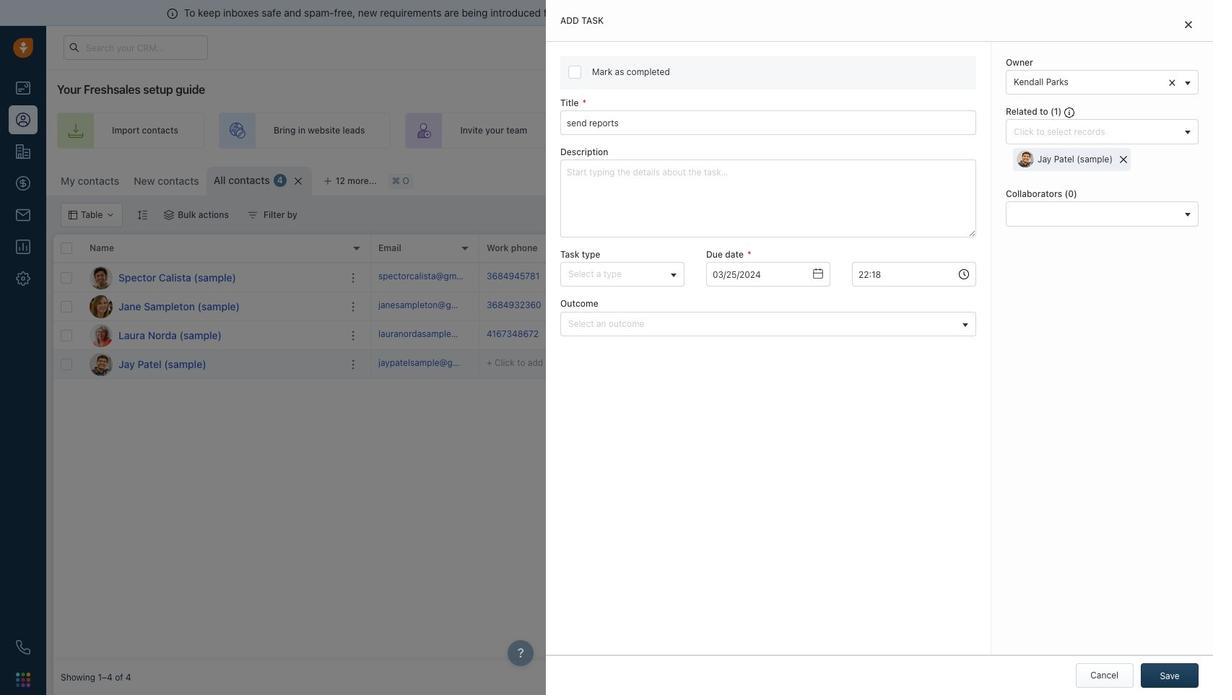 Task type: vqa. For each thing, say whether or not it's contained in the screenshot.
container_WX8MsF4aQZ5i3RN1 icon to the top
yes



Task type: describe. For each thing, give the bounding box(es) containing it.
s image
[[90, 266, 113, 289]]

1 j image from the top
[[90, 295, 113, 318]]

phone image
[[16, 641, 30, 655]]

2 j image from the top
[[90, 353, 113, 376]]

Enter title of task text field
[[561, 111, 977, 135]]

0 horizontal spatial container_wx8msf4aqz5i3rn1 image
[[164, 210, 174, 220]]

Click to select records search field
[[1011, 124, 1180, 140]]

container_wx8msf4aqz5i3rn1 image
[[924, 331, 934, 341]]

-- text field
[[707, 263, 831, 287]]

1 horizontal spatial container_wx8msf4aqz5i3rn1 image
[[248, 210, 258, 220]]

l image
[[90, 324, 113, 347]]

1 row group from the left
[[53, 264, 371, 379]]

close image
[[1186, 20, 1193, 29]]



Task type: locate. For each thing, give the bounding box(es) containing it.
None search field
[[1011, 207, 1180, 222]]

j image down 'l' icon
[[90, 353, 113, 376]]

phone element
[[9, 634, 38, 662]]

row
[[53, 235, 371, 264]]

cell
[[1022, 264, 1130, 292], [1130, 264, 1214, 292], [1022, 293, 1130, 321], [1130, 293, 1214, 321], [1022, 321, 1130, 350], [1130, 321, 1214, 350], [588, 350, 696, 379], [696, 350, 805, 379], [805, 350, 913, 379], [1022, 350, 1130, 379], [1130, 350, 1214, 379]]

0 vertical spatial j image
[[90, 295, 113, 318]]

j image
[[90, 295, 113, 318], [90, 353, 113, 376]]

press space to select this row. row
[[53, 264, 371, 293], [371, 264, 1214, 293], [53, 293, 371, 321], [371, 293, 1214, 321], [53, 321, 371, 350], [371, 321, 1214, 350], [53, 350, 371, 379], [371, 350, 1214, 379]]

freshworks switcher image
[[16, 673, 30, 688]]

Start typing the details about the task… text field
[[561, 160, 977, 238]]

tab panel
[[546, 0, 1214, 696]]

1 vertical spatial j image
[[90, 353, 113, 376]]

j image down s icon
[[90, 295, 113, 318]]

container_wx8msf4aqz5i3rn1 image
[[164, 210, 174, 220], [248, 210, 258, 220], [595, 302, 605, 312]]

2 horizontal spatial container_wx8msf4aqz5i3rn1 image
[[595, 302, 605, 312]]

grid
[[53, 235, 1214, 661]]

None text field
[[852, 263, 977, 287]]

dialog
[[546, 0, 1214, 696]]

row group
[[53, 264, 371, 379], [371, 264, 1214, 379]]

2 row group from the left
[[371, 264, 1214, 379]]

Search your CRM... text field
[[64, 35, 208, 60]]



